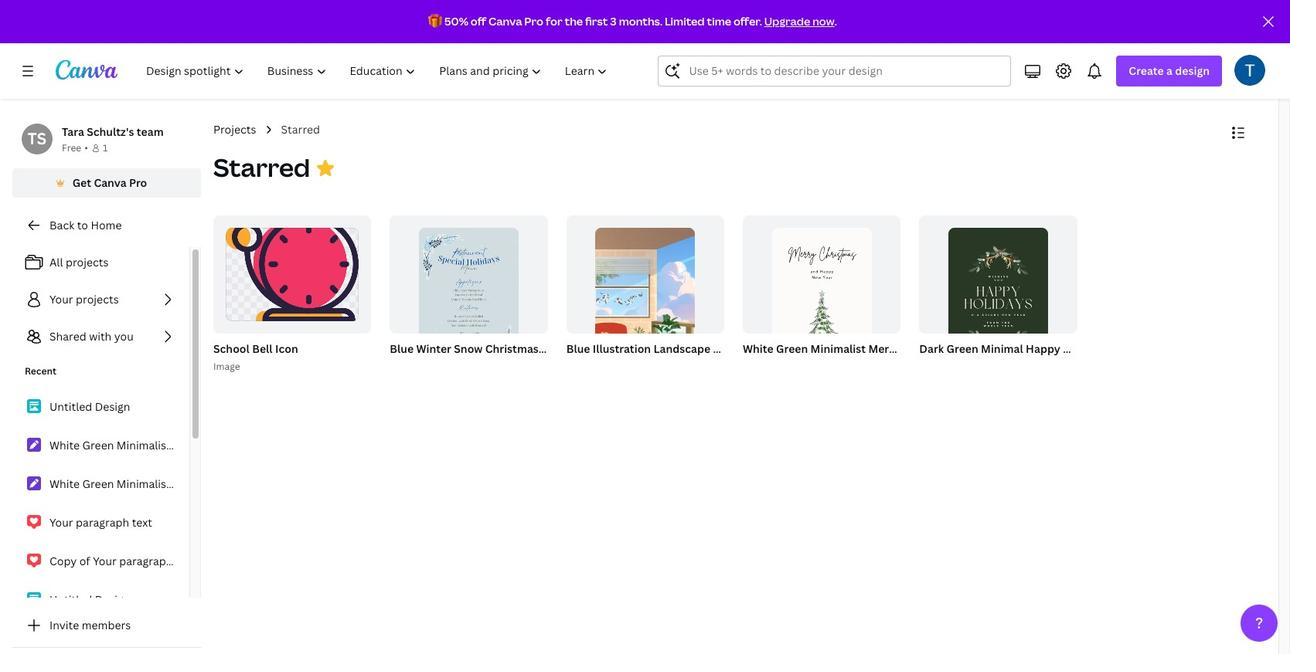 Task type: locate. For each thing, give the bounding box(es) containing it.
0 vertical spatial untitled design link
[[12, 391, 189, 424]]

tara schultz's team image
[[22, 124, 53, 155]]

green inside button
[[947, 342, 979, 357]]

paragraph down your paragraph text link at the left bottom
[[119, 554, 173, 569]]

blue inside blue illustration landscape phone wallpaper button
[[567, 342, 590, 357]]

1 blue from the left
[[390, 342, 414, 357]]

minimal
[[981, 342, 1024, 357]]

blue for blue illustration landscape phone wallpaper
[[567, 342, 590, 357]]

0 vertical spatial starred
[[281, 122, 320, 137]]

1 design from the top
[[95, 400, 130, 414]]

1 vertical spatial canva
[[94, 176, 127, 190]]

0 vertical spatial list
[[12, 247, 189, 353]]

tara schultz image
[[1235, 55, 1266, 86]]

1 card from the left
[[959, 342, 984, 357]]

0 horizontal spatial green
[[776, 342, 808, 357]]

1 vertical spatial pro
[[129, 176, 147, 190]]

0 vertical spatial untitled
[[49, 400, 92, 414]]

1 vertical spatial projects
[[76, 292, 119, 307]]

untitled design
[[49, 400, 130, 414], [49, 593, 130, 608]]

projects
[[66, 255, 109, 270], [76, 292, 119, 307]]

pro inside get canva pro button
[[129, 176, 147, 190]]

tara schultz's team
[[62, 124, 164, 139]]

0 vertical spatial untitled design
[[49, 400, 130, 414]]

green inside "button"
[[776, 342, 808, 357]]

green
[[776, 342, 808, 357], [947, 342, 979, 357]]

projects inside all projects 'link'
[[66, 255, 109, 270]]

image
[[213, 361, 240, 374]]

0 horizontal spatial christmas
[[485, 342, 539, 357]]

untitled design down recent
[[49, 400, 130, 414]]

back to home link
[[12, 210, 201, 241]]

projects for your projects
[[76, 292, 119, 307]]

design down 'shared with you' link
[[95, 400, 130, 414]]

1 horizontal spatial blue
[[567, 342, 590, 357]]

2 christmas from the left
[[903, 342, 956, 357]]

green right white
[[776, 342, 808, 357]]

0 vertical spatial design
[[95, 400, 130, 414]]

untitled up invite
[[49, 593, 92, 608]]

recent
[[25, 365, 56, 378]]

top level navigation element
[[136, 56, 621, 87]]

card right greeting
[[1160, 342, 1185, 357]]

back
[[49, 218, 74, 233]]

your up copy
[[49, 516, 73, 530]]

icon
[[275, 342, 298, 357]]

None search field
[[658, 56, 1012, 87]]

0 horizontal spatial blue
[[390, 342, 414, 357]]

paragraph up copy of your paragraph text link
[[76, 516, 129, 530]]

1 horizontal spatial card
[[1160, 342, 1185, 357]]

1 horizontal spatial christmas
[[903, 342, 956, 357]]

your down all
[[49, 292, 73, 307]]

untitled design link
[[12, 391, 189, 424], [12, 585, 189, 617]]

blue illustration landscape phone wallpaper
[[567, 342, 803, 357]]

untitled design link up members
[[12, 585, 189, 617]]

1 vertical spatial untitled
[[49, 593, 92, 608]]

1 vertical spatial untitled design
[[49, 593, 130, 608]]

for
[[546, 14, 563, 29]]

get canva pro
[[72, 176, 147, 190]]

1 horizontal spatial canva
[[489, 14, 522, 29]]

snow
[[454, 342, 483, 357]]

0 horizontal spatial card
[[959, 342, 984, 357]]

your
[[49, 292, 73, 307], [49, 516, 73, 530], [93, 554, 117, 569]]

starred down projects link
[[213, 151, 310, 184]]

green for dark
[[947, 342, 979, 357]]

card inside button
[[1160, 342, 1185, 357]]

1 vertical spatial list
[[12, 391, 196, 617]]

home
[[91, 218, 122, 233]]

2 blue from the left
[[567, 342, 590, 357]]

projects inside your projects link
[[76, 292, 119, 307]]

all projects link
[[12, 247, 189, 278]]

1 list from the top
[[12, 247, 189, 353]]

christmas right snow
[[485, 342, 539, 357]]

upgrade
[[764, 14, 811, 29]]

school
[[213, 342, 250, 357]]

blue for blue winter snow christmas menu
[[390, 342, 414, 357]]

free •
[[62, 142, 88, 155]]

.
[[835, 14, 837, 29]]

shared with you
[[49, 329, 134, 344]]

canva right off
[[489, 14, 522, 29]]

•
[[84, 142, 88, 155]]

1 vertical spatial paragraph
[[119, 554, 173, 569]]

1 horizontal spatial green
[[947, 342, 979, 357]]

list
[[12, 247, 189, 353], [12, 391, 196, 617]]

0 vertical spatial your
[[49, 292, 73, 307]]

starred
[[281, 122, 320, 137], [213, 151, 310, 184]]

christmas right the merry on the right bottom of page
[[903, 342, 956, 357]]

untitled
[[49, 400, 92, 414], [49, 593, 92, 608]]

happy
[[1026, 342, 1061, 357]]

blue illustration landscape phone wallpaper button
[[563, 216, 803, 417]]

1 vertical spatial your
[[49, 516, 73, 530]]

design
[[1176, 63, 1210, 78]]

canva
[[489, 14, 522, 29], [94, 176, 127, 190]]

projects link
[[213, 121, 256, 138]]

upgrade now button
[[764, 14, 835, 29]]

blue
[[390, 342, 414, 357], [567, 342, 590, 357]]

1 horizontal spatial pro
[[525, 14, 544, 29]]

Search search field
[[689, 56, 981, 86]]

1 vertical spatial design
[[95, 593, 130, 608]]

all
[[49, 255, 63, 270]]

1 christmas from the left
[[485, 342, 539, 357]]

christmas inside "button"
[[903, 342, 956, 357]]

school bell icon image
[[213, 342, 298, 374]]

untitled design link down recent
[[12, 391, 189, 424]]

untitled down recent
[[49, 400, 92, 414]]

get
[[72, 176, 91, 190]]

🎁 50% off canva pro for the first 3 months. limited time offer. upgrade now .
[[428, 14, 837, 29]]

time
[[707, 14, 732, 29]]

untitled design up invite members
[[49, 593, 130, 608]]

blue inside blue winter snow christmas menu button
[[390, 342, 414, 357]]

1 untitled from the top
[[49, 400, 92, 414]]

your right of
[[93, 554, 117, 569]]

now
[[813, 14, 835, 29]]

card left portrait
[[959, 342, 984, 357]]

design up members
[[95, 593, 130, 608]]

1 vertical spatial untitled design link
[[12, 585, 189, 617]]

blue left winter
[[390, 342, 414, 357]]

blue left illustration at the bottom
[[567, 342, 590, 357]]

with
[[89, 329, 112, 344]]

your paragraph text
[[49, 516, 152, 530]]

pro left for
[[525, 14, 544, 29]]

2 untitled design from the top
[[49, 593, 130, 608]]

text
[[132, 516, 152, 530], [175, 554, 196, 569]]

pro down team
[[129, 176, 147, 190]]

paragraph
[[76, 516, 129, 530], [119, 554, 173, 569]]

green right dark
[[947, 342, 979, 357]]

0 horizontal spatial pro
[[129, 176, 147, 190]]

0 vertical spatial canva
[[489, 14, 522, 29]]

canva right get
[[94, 176, 127, 190]]

christmas
[[485, 342, 539, 357], [903, 342, 956, 357]]

2 list from the top
[[12, 391, 196, 617]]

2 green from the left
[[947, 342, 979, 357]]

back to home
[[49, 218, 122, 233]]

projects right all
[[66, 255, 109, 270]]

your for your projects
[[49, 292, 73, 307]]

pro
[[525, 14, 544, 29], [129, 176, 147, 190]]

list containing all projects
[[12, 247, 189, 353]]

2 card from the left
[[1160, 342, 1185, 357]]

bell
[[252, 342, 273, 357]]

create
[[1129, 63, 1164, 78]]

0 vertical spatial projects
[[66, 255, 109, 270]]

design
[[95, 400, 130, 414], [95, 593, 130, 608]]

1 vertical spatial text
[[175, 554, 196, 569]]

2 untitled design link from the top
[[12, 585, 189, 617]]

starred right projects
[[281, 122, 320, 137]]

0 horizontal spatial canva
[[94, 176, 127, 190]]

2 design from the top
[[95, 593, 130, 608]]

off
[[471, 14, 486, 29]]

projects down all projects 'link'
[[76, 292, 119, 307]]

card
[[959, 342, 984, 357], [1160, 342, 1185, 357]]

0 horizontal spatial text
[[132, 516, 152, 530]]

1 green from the left
[[776, 342, 808, 357]]



Task type: vqa. For each thing, say whether or not it's contained in the screenshot.
By
no



Task type: describe. For each thing, give the bounding box(es) containing it.
50%
[[445, 14, 469, 29]]

dark
[[920, 342, 944, 357]]

shared with you link
[[12, 322, 189, 353]]

first
[[585, 14, 608, 29]]

phone
[[713, 342, 747, 357]]

dark green minimal happy holidays greeting card button
[[917, 216, 1185, 377]]

projects
[[213, 122, 256, 137]]

dark green minimal happy holidays greeting card
[[920, 342, 1185, 357]]

get canva pro button
[[12, 169, 201, 198]]

🎁
[[428, 14, 442, 29]]

invite
[[49, 619, 79, 633]]

white green minimalist merry christmas card portrait button
[[740, 216, 1027, 378]]

portrait
[[986, 342, 1027, 357]]

greeting
[[1112, 342, 1158, 357]]

schultz's
[[87, 124, 134, 139]]

your for your paragraph text
[[49, 516, 73, 530]]

white green minimalist merry christmas card portrait
[[743, 342, 1027, 357]]

landscape
[[654, 342, 711, 357]]

winter
[[416, 342, 452, 357]]

2 vertical spatial your
[[93, 554, 117, 569]]

projects for all projects
[[66, 255, 109, 270]]

to
[[77, 218, 88, 233]]

a
[[1167, 63, 1173, 78]]

blue winter snow christmas menu
[[390, 342, 571, 357]]

3
[[610, 14, 617, 29]]

christmas inside button
[[485, 342, 539, 357]]

minimalist
[[811, 342, 866, 357]]

all projects
[[49, 255, 109, 270]]

your projects link
[[12, 285, 189, 315]]

offer.
[[734, 14, 762, 29]]

list containing untitled design
[[12, 391, 196, 617]]

tara
[[62, 124, 84, 139]]

you
[[114, 329, 134, 344]]

team
[[137, 124, 164, 139]]

1 vertical spatial starred
[[213, 151, 310, 184]]

of
[[79, 554, 90, 569]]

0 vertical spatial text
[[132, 516, 152, 530]]

create a design
[[1129, 63, 1210, 78]]

white
[[743, 342, 774, 357]]

merry
[[869, 342, 900, 357]]

1 untitled design link from the top
[[12, 391, 189, 424]]

blue winter snow christmas menu button
[[387, 216, 571, 378]]

design for second untitled design link from the top of the list containing untitled design
[[95, 593, 130, 608]]

0 vertical spatial paragraph
[[76, 516, 129, 530]]

1
[[103, 142, 108, 155]]

wallpaper
[[750, 342, 803, 357]]

shared
[[49, 329, 86, 344]]

free
[[62, 142, 81, 155]]

create a design button
[[1117, 56, 1222, 87]]

your projects
[[49, 292, 119, 307]]

illustration
[[593, 342, 651, 357]]

green for white
[[776, 342, 808, 357]]

months.
[[619, 14, 663, 29]]

1 untitled design from the top
[[49, 400, 130, 414]]

limited
[[665, 14, 705, 29]]

your paragraph text link
[[12, 507, 189, 540]]

card inside "button"
[[959, 342, 984, 357]]

2 untitled from the top
[[49, 593, 92, 608]]

0 vertical spatial pro
[[525, 14, 544, 29]]

the
[[565, 14, 583, 29]]

copy of your paragraph text link
[[12, 546, 196, 578]]

canva inside button
[[94, 176, 127, 190]]

menu
[[541, 342, 571, 357]]

1 horizontal spatial text
[[175, 554, 196, 569]]

design for 2nd untitled design link from the bottom
[[95, 400, 130, 414]]

tara schultz's team element
[[22, 124, 53, 155]]

copy of your paragraph text
[[49, 554, 196, 569]]

members
[[82, 619, 131, 633]]

holidays
[[1063, 342, 1109, 357]]

invite members button
[[12, 611, 201, 642]]

invite members
[[49, 619, 131, 633]]

copy
[[49, 554, 77, 569]]



